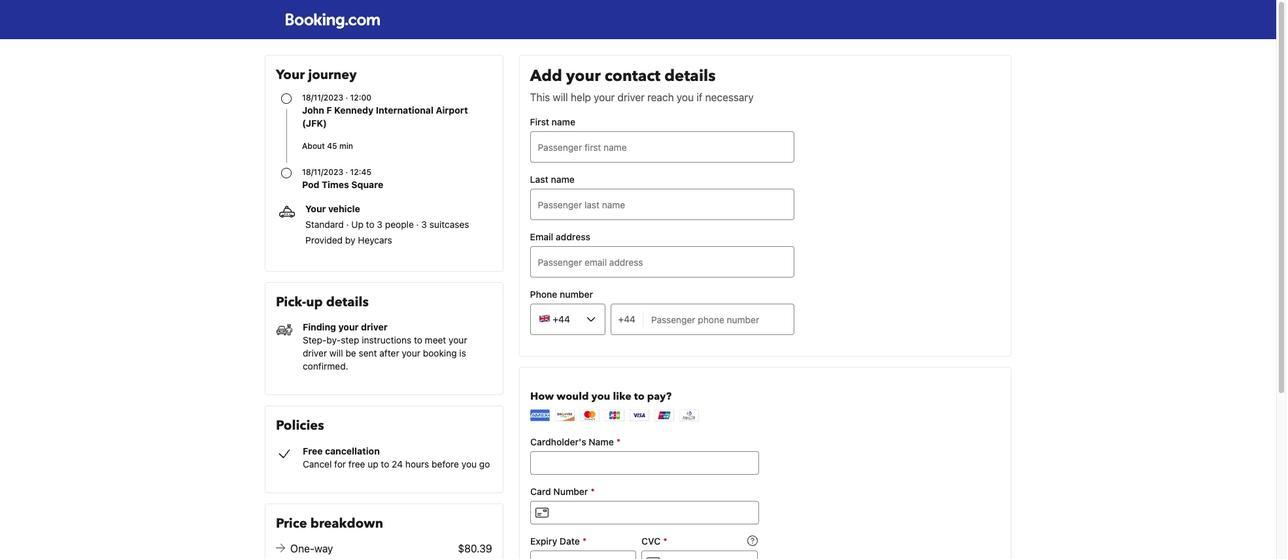 Task type: describe. For each thing, give the bounding box(es) containing it.
this
[[530, 92, 550, 103]]

driver inside add your contact details this will help your driver reach you if necessary
[[617, 92, 645, 103]]

Last name text field
[[530, 189, 794, 220]]

min
[[339, 141, 353, 151]]

after
[[379, 348, 399, 359]]

by
[[345, 235, 355, 246]]

square
[[351, 179, 383, 190]]

1 horizontal spatial driver
[[361, 322, 387, 333]]

sent
[[359, 348, 377, 359]]

18/11/2023 for john
[[302, 93, 343, 103]]

is
[[459, 348, 466, 359]]

name for last name
[[551, 174, 575, 185]]

Phone number telephone field
[[643, 304, 794, 335]]

suitcases
[[429, 219, 469, 230]]

details inside add your contact details this will help your driver reach you if necessary
[[664, 65, 716, 87]]

2 3 from the left
[[421, 219, 427, 230]]

45
[[327, 141, 337, 151]]

you for your
[[677, 92, 694, 103]]

about
[[302, 141, 325, 151]]

18/11/2023 · 12:45 pod times square
[[302, 167, 383, 190]]

(jfk)
[[302, 118, 327, 129]]

your up help
[[566, 65, 601, 87]]

step
[[341, 335, 359, 346]]

your for your journey
[[276, 66, 305, 84]]

cancel
[[303, 459, 332, 470]]

international
[[376, 105, 433, 116]]

finding your driver step-by-step instructions to meet your driver will be sent after your booking is confirmed.
[[303, 322, 467, 372]]

12:00 timer
[[350, 93, 371, 103]]

first
[[530, 116, 549, 127]]

heycars
[[358, 235, 392, 246]]

go
[[479, 459, 490, 470]]

for
[[334, 459, 346, 470]]

Email address email field
[[530, 246, 794, 278]]

booking.com image
[[286, 13, 380, 29]]

your vehicle standard · up to 3 people · 3 suitcases provided by heycars
[[305, 203, 469, 246]]

policies
[[276, 417, 324, 435]]

confirmed.
[[303, 361, 348, 372]]

your up step
[[338, 322, 359, 333]]

to inside your vehicle standard · up to 3 people · 3 suitcases provided by heycars
[[366, 219, 374, 230]]

provided
[[305, 235, 343, 246]]

your for your vehicle standard · up to 3 people · 3 suitcases provided by heycars
[[305, 203, 326, 214]]

12:45 timer
[[350, 167, 371, 177]]

email address
[[530, 231, 590, 243]]

price breakdown
[[276, 515, 383, 533]]

before
[[432, 459, 459, 470]]

contact
[[605, 65, 661, 87]]

times
[[322, 179, 349, 190]]

name for first name
[[552, 116, 575, 127]]

up inside free cancellation cancel for free up to 24 hours before you go
[[368, 459, 378, 470]]

to inside free cancellation cancel for free up to 24 hours before you go
[[381, 459, 389, 470]]

cancellation
[[325, 446, 380, 457]]

help
[[571, 92, 591, 103]]

step-
[[303, 335, 326, 346]]

circle empty image for pod times square
[[281, 168, 292, 178]]

· right people
[[416, 219, 419, 230]]

18/11/2023 · 12:00 john f kennedy international airport (jfk)
[[302, 93, 468, 129]]

booking
[[423, 348, 457, 359]]

24
[[392, 459, 403, 470]]

circle empty image for john f kennedy international airport (jfk)
[[281, 93, 292, 104]]

hours
[[405, 459, 429, 470]]

12:45
[[350, 167, 371, 177]]

pick-
[[276, 294, 306, 311]]

meet
[[425, 335, 446, 346]]

last
[[530, 174, 548, 185]]

your journey
[[276, 66, 357, 84]]



Task type: locate. For each thing, give the bounding box(es) containing it.
0 vertical spatial 18/11/2023
[[302, 93, 343, 103]]

circle empty image
[[281, 93, 292, 104], [281, 168, 292, 178]]

finding
[[303, 322, 336, 333]]

1 vertical spatial up
[[368, 459, 378, 470]]

0 vertical spatial name
[[552, 116, 575, 127]]

instructions
[[362, 335, 411, 346]]

driver
[[617, 92, 645, 103], [361, 322, 387, 333], [303, 348, 327, 359]]

3 up heycars in the left of the page
[[377, 219, 383, 230]]

1 vertical spatial name
[[551, 174, 575, 185]]

1 horizontal spatial your
[[305, 203, 326, 214]]

you inside free cancellation cancel for free up to 24 hours before you go
[[461, 459, 477, 470]]

necessary
[[705, 92, 754, 103]]

1 3 from the left
[[377, 219, 383, 230]]

add your contact details this will help your driver reach you if necessary
[[530, 65, 754, 103]]

0 vertical spatial your
[[276, 66, 305, 84]]

your
[[276, 66, 305, 84], [305, 203, 326, 214]]

up up finding
[[306, 294, 323, 311]]

18/11/2023 up pod
[[302, 167, 343, 177]]

free
[[303, 446, 323, 457]]

0 horizontal spatial details
[[326, 294, 369, 311]]

18/11/2023
[[302, 93, 343, 103], [302, 167, 343, 177]]

name right first
[[552, 116, 575, 127]]

add
[[530, 65, 562, 87]]

0 horizontal spatial 3
[[377, 219, 383, 230]]

$80.39
[[458, 543, 492, 555]]

0 vertical spatial circle empty image
[[281, 93, 292, 104]]

1 horizontal spatial you
[[677, 92, 694, 103]]

1 horizontal spatial will
[[553, 92, 568, 103]]

one-way
[[290, 543, 333, 555]]

your
[[566, 65, 601, 87], [594, 92, 615, 103], [338, 322, 359, 333], [449, 335, 467, 346], [402, 348, 420, 359]]

12:00
[[350, 93, 371, 103]]

2 circle empty image from the top
[[281, 168, 292, 178]]

1 horizontal spatial to
[[381, 459, 389, 470]]

way
[[314, 543, 333, 555]]

email
[[530, 231, 553, 243]]

you inside add your contact details this will help your driver reach you if necessary
[[677, 92, 694, 103]]

1 vertical spatial details
[[326, 294, 369, 311]]

journey
[[308, 66, 357, 84]]

0 horizontal spatial your
[[276, 66, 305, 84]]

phone number
[[530, 289, 593, 300]]

free cancellation cancel for free up to 24 hours before you go
[[303, 446, 490, 470]]

1 vertical spatial to
[[414, 335, 422, 346]]

if
[[697, 92, 702, 103]]

will inside finding your driver step-by-step instructions to meet your driver will be sent after your booking is confirmed.
[[329, 348, 343, 359]]

driver down the contact
[[617, 92, 645, 103]]

pod
[[302, 179, 319, 190]]

john
[[302, 105, 324, 116]]

· inside 18/11/2023 · 12:45 pod times square
[[346, 167, 348, 177]]

first name
[[530, 116, 575, 127]]

0 vertical spatial you
[[677, 92, 694, 103]]

to right 'up'
[[366, 219, 374, 230]]

1 vertical spatial circle empty image
[[281, 168, 292, 178]]

reach
[[647, 92, 674, 103]]

details up the if
[[664, 65, 716, 87]]

0 horizontal spatial up
[[306, 294, 323, 311]]

2 vertical spatial to
[[381, 459, 389, 470]]

kennedy
[[334, 105, 373, 116]]

0 horizontal spatial driver
[[303, 348, 327, 359]]

f
[[327, 105, 332, 116]]

18/11/2023 inside 18/11/2023 · 12:45 pod times square
[[302, 167, 343, 177]]

be
[[346, 348, 356, 359]]

2 horizontal spatial to
[[414, 335, 422, 346]]

· left 'up'
[[346, 219, 349, 230]]

0 horizontal spatial to
[[366, 219, 374, 230]]

name right last on the top of page
[[551, 174, 575, 185]]

0 horizontal spatial you
[[461, 459, 477, 470]]

0 vertical spatial will
[[553, 92, 568, 103]]

will
[[553, 92, 568, 103], [329, 348, 343, 359]]

driver down step-
[[303, 348, 327, 359]]

driver up instructions
[[361, 322, 387, 333]]

will down by-
[[329, 348, 343, 359]]

to
[[366, 219, 374, 230], [414, 335, 422, 346], [381, 459, 389, 470]]

· inside 18/11/2023 · 12:00 john f kennedy international airport (jfk)
[[346, 93, 348, 103]]

people
[[385, 219, 414, 230]]

up
[[306, 294, 323, 311], [368, 459, 378, 470]]

1 horizontal spatial details
[[664, 65, 716, 87]]

1 horizontal spatial up
[[368, 459, 378, 470]]

number
[[560, 289, 593, 300]]

·
[[346, 93, 348, 103], [346, 167, 348, 177], [346, 219, 349, 230], [416, 219, 419, 230]]

1 vertical spatial your
[[305, 203, 326, 214]]

to left 24 on the left of the page
[[381, 459, 389, 470]]

pick-up details
[[276, 294, 369, 311]]

1 18/11/2023 from the top
[[302, 93, 343, 103]]

1 vertical spatial 18/11/2023
[[302, 167, 343, 177]]

1 vertical spatial will
[[329, 348, 343, 359]]

0 vertical spatial to
[[366, 219, 374, 230]]

18/11/2023 up f
[[302, 93, 343, 103]]

0 vertical spatial details
[[664, 65, 716, 87]]

· left 12:00
[[346, 93, 348, 103]]

your left journey
[[276, 66, 305, 84]]

0 horizontal spatial will
[[329, 348, 343, 359]]

to inside finding your driver step-by-step instructions to meet your driver will be sent after your booking is confirmed.
[[414, 335, 422, 346]]

0 vertical spatial up
[[306, 294, 323, 311]]

free
[[348, 459, 365, 470]]

+44
[[618, 314, 636, 325]]

phone
[[530, 289, 557, 300]]

last name
[[530, 174, 575, 185]]

your up is at the bottom of page
[[449, 335, 467, 346]]

about 45 min
[[302, 141, 353, 151]]

2 horizontal spatial driver
[[617, 92, 645, 103]]

0 vertical spatial driver
[[617, 92, 645, 103]]

1 horizontal spatial 3
[[421, 219, 427, 230]]

vehicle
[[328, 203, 360, 214]]

address
[[556, 231, 590, 243]]

you
[[677, 92, 694, 103], [461, 459, 477, 470]]

1 vertical spatial driver
[[361, 322, 387, 333]]

details
[[664, 65, 716, 87], [326, 294, 369, 311]]

airport
[[436, 105, 468, 116]]

will right this
[[553, 92, 568, 103]]

you for cancellation
[[461, 459, 477, 470]]

your right help
[[594, 92, 615, 103]]

to left meet
[[414, 335, 422, 346]]

· left 12:45 timer
[[346, 167, 348, 177]]

breakdown
[[310, 515, 383, 533]]

by-
[[326, 335, 341, 346]]

First name text field
[[530, 131, 794, 163]]

2 vertical spatial driver
[[303, 348, 327, 359]]

1 vertical spatial you
[[461, 459, 477, 470]]

name
[[552, 116, 575, 127], [551, 174, 575, 185]]

you left the if
[[677, 92, 694, 103]]

you left go
[[461, 459, 477, 470]]

standard
[[305, 219, 344, 230]]

your up standard
[[305, 203, 326, 214]]

up right free at the left bottom of the page
[[368, 459, 378, 470]]

2 18/11/2023 from the top
[[302, 167, 343, 177]]

18/11/2023 inside 18/11/2023 · 12:00 john f kennedy international airport (jfk)
[[302, 93, 343, 103]]

3 right people
[[421, 219, 427, 230]]

will inside add your contact details this will help your driver reach you if necessary
[[553, 92, 568, 103]]

your inside your vehicle standard · up to 3 people · 3 suitcases provided by heycars
[[305, 203, 326, 214]]

1 circle empty image from the top
[[281, 93, 292, 104]]

3
[[377, 219, 383, 230], [421, 219, 427, 230]]

up
[[351, 219, 363, 230]]

18/11/2023 for pod
[[302, 167, 343, 177]]

price
[[276, 515, 307, 533]]

your right after
[[402, 348, 420, 359]]

details up finding
[[326, 294, 369, 311]]

one-
[[290, 543, 314, 555]]



Task type: vqa. For each thing, say whether or not it's contained in the screenshot.
the 'cancellation' related to $71.83
no



